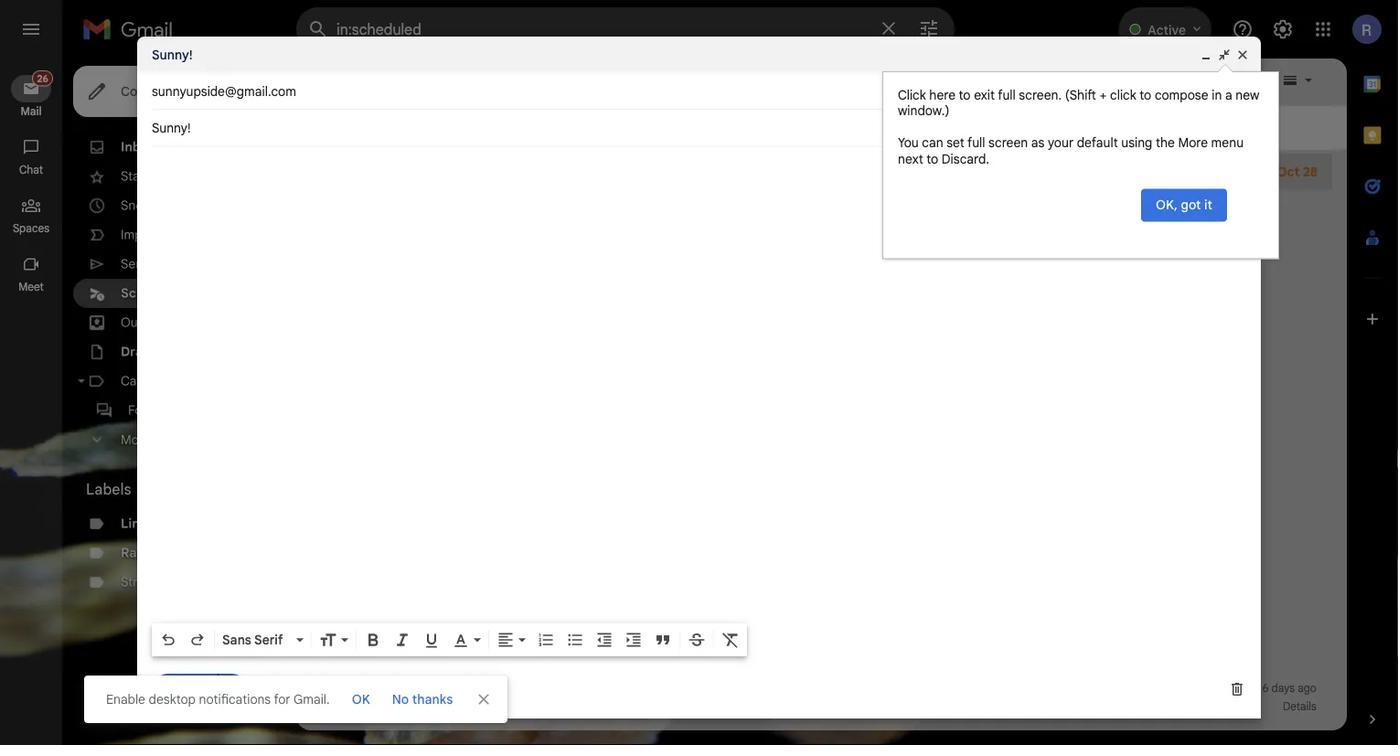 Task type: locate. For each thing, give the bounding box(es) containing it.
0 horizontal spatial more
[[121, 432, 150, 448]]

full right the "exit"
[[998, 87, 1016, 103]]

1 horizontal spatial gb
[[379, 700, 394, 714]]

oct 28
[[1277, 164, 1318, 180]]

used
[[397, 700, 421, 714]]

more
[[1179, 135, 1209, 151], [121, 432, 150, 448]]

2 gb from the left
[[379, 700, 394, 714]]

categories
[[121, 373, 184, 389]]

starred
[[121, 168, 164, 184]]

bold ‪(⌘b)‬ image
[[364, 631, 382, 650]]

of
[[353, 700, 363, 714]]

labels heading
[[86, 480, 260, 499]]

refresh image
[[366, 71, 384, 90]]

(shift
[[1066, 87, 1097, 103]]

footer
[[296, 680, 1333, 716]]

full right set
[[968, 135, 986, 151]]

quote ‪(⌘⇧9)‬ image
[[654, 631, 672, 650]]

random
[[121, 545, 172, 561]]

28
[[1304, 164, 1318, 180]]

snoozed
[[121, 198, 172, 214]]

gb right 15
[[379, 700, 394, 714]]

Message Body text field
[[152, 156, 1247, 618]]

oct 28 row
[[296, 154, 1333, 190]]

sunnyupside@gmail.com
[[152, 83, 296, 99]]

Search in mail search field
[[296, 7, 955, 51]]

footer containing last account activity: 6 days ago
[[296, 680, 1333, 716]]

inbox link
[[121, 139, 156, 155]]

1 vertical spatial full
[[968, 135, 986, 151]]

enable desktop notifications for gmail.
[[106, 692, 330, 708]]

to left the "exit"
[[959, 87, 971, 103]]

full inside you can set full screen as your default using the more menu next to discard.
[[968, 135, 986, 151]]

indent more ‪(⌘])‬ image
[[625, 631, 643, 650]]

menu
[[1212, 135, 1244, 151]]

important
[[121, 227, 178, 243]]

sent
[[121, 256, 147, 272]]

you can set full screen as your default using the more menu next to discard.
[[898, 135, 1244, 167]]

navigation containing mail
[[0, 59, 64, 746]]

random link
[[121, 545, 172, 561]]

snoozed link
[[121, 198, 172, 214]]

to right the next
[[927, 151, 939, 167]]

no thanks link
[[385, 683, 460, 716]]

forums
[[128, 403, 171, 419]]

0 vertical spatial full
[[998, 87, 1016, 103]]

numbered list ‪(⌘⇧7)‬ image
[[537, 631, 555, 650]]

click
[[898, 87, 927, 103]]

6
[[1263, 682, 1269, 696]]

ago
[[1298, 682, 1317, 696]]

bulleted list ‪(⌘⇧8)‬ image
[[566, 631, 585, 650]]

tab list
[[1348, 59, 1399, 680]]

1 vertical spatial more
[[121, 432, 150, 448]]

main menu image
[[20, 18, 42, 40]]

click
[[1111, 87, 1137, 103]]

window.)
[[898, 103, 950, 119]]

using
[[1122, 135, 1153, 151]]

navigation
[[0, 59, 64, 746]]

chat heading
[[0, 163, 62, 177]]

0 horizontal spatial gb
[[335, 700, 350, 714]]

more right "the"
[[1179, 135, 1209, 151]]

mail
[[20, 105, 42, 118]]

1 horizontal spatial full
[[998, 87, 1016, 103]]

to right click
[[1140, 87, 1152, 103]]

set
[[947, 135, 965, 151]]

days
[[1272, 682, 1296, 696]]

0 horizontal spatial full
[[968, 135, 986, 151]]

here
[[930, 87, 956, 103]]

gb left the of
[[335, 700, 350, 714]]

gmail.
[[294, 692, 330, 708]]

no thanks
[[392, 692, 453, 708]]

1 horizontal spatial more
[[1179, 135, 1209, 151]]

for
[[274, 692, 291, 708]]

starred link
[[121, 168, 164, 184]]

alert
[[29, 42, 1370, 724]]

last account activity: 6 days ago details
[[1154, 682, 1317, 714]]

full
[[998, 87, 1016, 103], [968, 135, 986, 151]]

oct 28 main content
[[296, 59, 1348, 731]]

more down forums
[[121, 432, 150, 448]]

a
[[1226, 87, 1233, 103]]

discard.
[[942, 151, 990, 167]]

new
[[1236, 87, 1260, 103]]

send
[[169, 682, 200, 698]]

details link
[[1284, 700, 1317, 714]]

0 vertical spatial more
[[1179, 135, 1209, 151]]

0.01
[[311, 700, 333, 714]]

follow link to manage storage image
[[429, 698, 447, 716]]

footer inside oct 28 main content
[[296, 680, 1333, 716]]

stripe
[[121, 575, 155, 591]]

discard draft ‪(⌘⇧d)‬ image
[[1229, 681, 1247, 699]]

close image
[[1236, 48, 1251, 62]]

outbox link
[[121, 315, 164, 331]]

0 horizontal spatial to
[[927, 151, 939, 167]]

account
[[1178, 682, 1219, 696]]

alert containing enable desktop notifications for gmail.
[[29, 42, 1370, 724]]

gb
[[335, 700, 350, 714], [379, 700, 394, 714]]

notifications
[[199, 692, 271, 708]]

linkedin link
[[121, 516, 175, 532]]

can
[[922, 135, 944, 151]]

ok
[[352, 692, 370, 708]]

to
[[959, 87, 971, 103], [1140, 87, 1152, 103], [927, 151, 939, 167]]

ok, got it
[[1156, 197, 1213, 213]]

forums link
[[128, 403, 171, 419]]

alert dialog
[[883, 64, 1280, 259]]



Task type: vqa. For each thing, say whether or not it's contained in the screenshot.
Important
yes



Task type: describe. For each thing, give the bounding box(es) containing it.
0.01 gb of 15 gb used
[[311, 700, 421, 714]]

ok,
[[1156, 197, 1178, 213]]

26
[[262, 140, 274, 154]]

ok link
[[345, 683, 378, 716]]

chat
[[19, 163, 43, 177]]

mail heading
[[0, 104, 62, 119]]

no
[[392, 692, 409, 708]]

full inside click here to exit full screen. (shift + click to compose in a new window.)
[[998, 87, 1016, 103]]

spaces
[[13, 222, 49, 236]]

Subject field
[[152, 119, 1247, 137]]

drafts link
[[121, 344, 159, 360]]

settings image
[[1273, 18, 1295, 40]]

in
[[1212, 87, 1223, 103]]

15
[[366, 700, 377, 714]]

to inside you can set full screen as your default using the more menu next to discard.
[[927, 151, 939, 167]]

pop out image
[[1218, 48, 1232, 62]]

more button
[[73, 425, 285, 455]]

drafts
[[121, 344, 159, 360]]

sans serif option
[[219, 631, 293, 650]]

2 horizontal spatial to
[[1140, 87, 1152, 103]]

underline ‪(⌘u)‬ image
[[423, 632, 441, 650]]

enable
[[106, 692, 145, 708]]

minimize image
[[1199, 48, 1214, 62]]

more inside more button
[[121, 432, 150, 448]]

details
[[1284, 700, 1317, 714]]

oct
[[1277, 164, 1300, 180]]

sans
[[222, 632, 252, 648]]

more inside you can set full screen as your default using the more menu next to discard.
[[1179, 135, 1209, 151]]

as
[[1032, 135, 1045, 151]]

spaces heading
[[0, 221, 62, 236]]

it
[[1205, 197, 1213, 213]]

search in mail image
[[302, 13, 335, 46]]

thanks
[[412, 692, 453, 708]]

last
[[1154, 682, 1175, 696]]

compose button
[[73, 66, 200, 117]]

sunny!
[[152, 47, 193, 63]]

advanced search options image
[[911, 10, 948, 47]]

inbox
[[121, 139, 156, 155]]

you
[[898, 135, 919, 151]]

1 gb from the left
[[335, 700, 350, 714]]

toggle split pane mode image
[[1282, 71, 1300, 90]]

clear search image
[[871, 10, 908, 47]]

screen.
[[1020, 87, 1062, 103]]

next
[[898, 151, 924, 167]]

the
[[1156, 135, 1176, 151]]

meet
[[18, 280, 44, 294]]

sent link
[[121, 256, 147, 272]]

got
[[1182, 197, 1202, 213]]

1 horizontal spatial to
[[959, 87, 971, 103]]

labels
[[86, 480, 131, 499]]

+
[[1100, 87, 1107, 103]]

alert dialog containing click here to exit full screen. (shift + click to compose in a new window.)
[[883, 64, 1280, 259]]

sunny! dialog
[[137, 37, 1262, 719]]

scheduled link
[[121, 285, 187, 301]]

serif
[[254, 632, 283, 648]]

undo ‪(⌘z)‬ image
[[159, 631, 177, 650]]

mail, 26 unread messages image
[[30, 75, 51, 92]]

desktop
[[149, 692, 196, 708]]

screen
[[989, 135, 1029, 151]]

sans serif
[[222, 632, 283, 648]]

your
[[1048, 135, 1074, 151]]

activity:
[[1222, 682, 1260, 696]]

send button
[[152, 674, 218, 707]]

default
[[1078, 135, 1119, 151]]

scheduled
[[121, 285, 187, 301]]

formatting options toolbar
[[152, 624, 747, 657]]

important link
[[121, 227, 178, 243]]

meet heading
[[0, 280, 62, 295]]

compose
[[1155, 87, 1209, 103]]

outbox
[[121, 315, 164, 331]]

click here to exit full screen. (shift + click to compose in a new window.)
[[898, 87, 1260, 119]]

exit
[[974, 87, 995, 103]]

ok, got it button
[[1142, 189, 1228, 222]]

categories link
[[121, 373, 184, 389]]

stripe link
[[121, 575, 155, 591]]

italic ‪(⌘i)‬ image
[[393, 631, 412, 650]]

indent less ‪(⌘[)‬ image
[[596, 631, 614, 650]]

strikethrough ‪(⌘⇧x)‬ image
[[688, 631, 706, 650]]

remove formatting ‪(⌘\)‬ image
[[722, 631, 740, 650]]

redo ‪(⌘y)‬ image
[[188, 631, 207, 650]]

linkedin
[[121, 516, 175, 532]]

compose
[[121, 83, 178, 99]]



